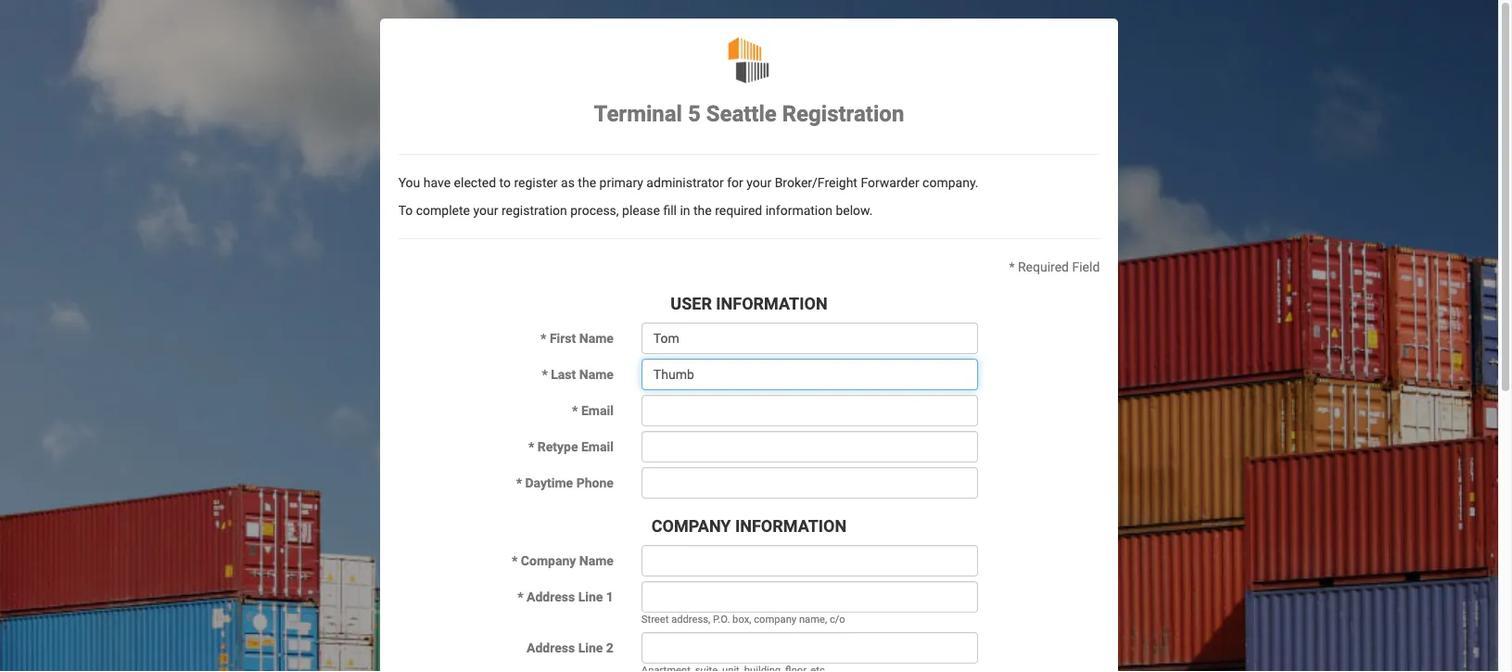 Task type: describe. For each thing, give the bounding box(es) containing it.
administrator
[[647, 176, 724, 190]]

* for * email
[[572, 404, 578, 418]]

seattle
[[706, 101, 777, 127]]

* for * last name
[[542, 367, 548, 382]]

address line 2
[[527, 641, 614, 656]]

field
[[1072, 260, 1100, 275]]

registration
[[782, 101, 904, 127]]

* company name
[[512, 554, 614, 568]]

street address, p.o. box, company name, c/o
[[642, 614, 845, 626]]

information
[[766, 203, 833, 218]]

below.
[[836, 203, 873, 218]]

* last name
[[542, 367, 614, 382]]

broker/freight
[[775, 176, 858, 190]]

Address Line 2 text field
[[642, 632, 978, 664]]

* first name
[[541, 331, 614, 346]]

register
[[514, 176, 558, 190]]

2 email from the top
[[581, 440, 614, 455]]

* required field
[[1009, 260, 1100, 275]]

company information
[[652, 517, 847, 536]]

0 vertical spatial company
[[652, 517, 731, 536]]

1 email from the top
[[581, 404, 614, 418]]

forwarder
[[861, 176, 919, 190]]

* for * address line 1
[[518, 590, 523, 605]]

address,
[[671, 614, 710, 626]]

name for * first name
[[579, 331, 614, 346]]

to complete your registration process, please fill in the required information below.
[[398, 203, 873, 218]]

* email
[[572, 404, 614, 418]]

for
[[727, 176, 743, 190]]

user
[[671, 294, 712, 314]]

* Company Name text field
[[642, 545, 978, 577]]

5
[[688, 101, 701, 127]]

user information
[[671, 294, 828, 314]]

1
[[606, 590, 614, 605]]

retype
[[538, 440, 578, 455]]

first
[[550, 331, 576, 346]]

information for company information
[[735, 517, 847, 536]]

street
[[642, 614, 669, 626]]

name for * company name
[[579, 554, 614, 568]]

1 horizontal spatial your
[[747, 176, 772, 190]]



Task type: locate. For each thing, give the bounding box(es) containing it.
1 vertical spatial company
[[521, 554, 576, 568]]

email down * last name
[[581, 404, 614, 418]]

2 vertical spatial name
[[579, 554, 614, 568]]

terminal 5 seattle registration
[[594, 101, 904, 127]]

* First Name text field
[[642, 323, 978, 354]]

p.o.
[[713, 614, 730, 626]]

2 address from the top
[[527, 641, 575, 656]]

2
[[606, 641, 614, 656]]

your
[[747, 176, 772, 190], [473, 203, 498, 218]]

1 line from the top
[[578, 590, 603, 605]]

1 address from the top
[[527, 590, 575, 605]]

1 vertical spatial line
[[578, 641, 603, 656]]

* retype email
[[528, 440, 614, 455]]

elected
[[454, 176, 496, 190]]

name,
[[799, 614, 827, 626]]

name up 1
[[579, 554, 614, 568]]

company.
[[923, 176, 979, 190]]

* for * first name
[[541, 331, 546, 346]]

* left first
[[541, 331, 546, 346]]

the
[[578, 176, 596, 190], [694, 203, 712, 218]]

* down the * company name
[[518, 590, 523, 605]]

0 vertical spatial address
[[527, 590, 575, 605]]

* left retype
[[528, 440, 534, 455]]

phone
[[576, 476, 614, 491]]

information up * company name text box
[[735, 517, 847, 536]]

* up * address line 1
[[512, 554, 518, 568]]

* for * required field
[[1009, 260, 1015, 275]]

to
[[499, 176, 511, 190]]

* left required on the top right of page
[[1009, 260, 1015, 275]]

* Retype Email text field
[[642, 431, 978, 463]]

3 name from the top
[[579, 554, 614, 568]]

terminal
[[594, 101, 682, 127]]

daytime
[[525, 476, 573, 491]]

1 vertical spatial name
[[579, 367, 614, 382]]

1 vertical spatial information
[[735, 517, 847, 536]]

primary
[[599, 176, 643, 190]]

email
[[581, 404, 614, 418], [581, 440, 614, 455]]

to
[[398, 203, 413, 218]]

fill
[[663, 203, 677, 218]]

* left daytime on the left of page
[[516, 476, 522, 491]]

name right last
[[579, 367, 614, 382]]

you have elected to register as the primary administrator for your broker/freight forwarder company.
[[398, 176, 979, 190]]

* address line 1
[[518, 590, 614, 605]]

address down the * company name
[[527, 590, 575, 605]]

2 line from the top
[[578, 641, 603, 656]]

the right in
[[694, 203, 712, 218]]

company
[[652, 517, 731, 536], [521, 554, 576, 568]]

1 vertical spatial address
[[527, 641, 575, 656]]

registration
[[502, 203, 567, 218]]

* Daytime Phone text field
[[642, 467, 978, 499]]

0 horizontal spatial the
[[578, 176, 596, 190]]

* for * company name
[[512, 554, 518, 568]]

email up phone
[[581, 440, 614, 455]]

line left 2
[[578, 641, 603, 656]]

address down * address line 1
[[527, 641, 575, 656]]

name
[[579, 331, 614, 346], [579, 367, 614, 382], [579, 554, 614, 568]]

1 name from the top
[[579, 331, 614, 346]]

line left 1
[[578, 590, 603, 605]]

* down * last name
[[572, 404, 578, 418]]

address
[[527, 590, 575, 605], [527, 641, 575, 656]]

0 vertical spatial email
[[581, 404, 614, 418]]

as
[[561, 176, 575, 190]]

information up * first name text box
[[716, 294, 828, 314]]

name for * last name
[[579, 367, 614, 382]]

1 vertical spatial email
[[581, 440, 614, 455]]

please
[[622, 203, 660, 218]]

process,
[[570, 203, 619, 218]]

complete
[[416, 203, 470, 218]]

name right first
[[579, 331, 614, 346]]

0 vertical spatial line
[[578, 590, 603, 605]]

* for * retype email
[[528, 440, 534, 455]]

last
[[551, 367, 576, 382]]

required
[[715, 203, 762, 218]]

0 vertical spatial information
[[716, 294, 828, 314]]

your down elected
[[473, 203, 498, 218]]

information for user information
[[716, 294, 828, 314]]

1 horizontal spatial the
[[694, 203, 712, 218]]

* Email text field
[[642, 395, 978, 427]]

line
[[578, 590, 603, 605], [578, 641, 603, 656]]

required
[[1018, 260, 1069, 275]]

c/o
[[830, 614, 845, 626]]

your right for
[[747, 176, 772, 190]]

you
[[398, 176, 420, 190]]

0 vertical spatial name
[[579, 331, 614, 346]]

box,
[[733, 614, 751, 626]]

0 horizontal spatial company
[[521, 554, 576, 568]]

1 horizontal spatial company
[[652, 517, 731, 536]]

information
[[716, 294, 828, 314], [735, 517, 847, 536]]

* left last
[[542, 367, 548, 382]]

0 horizontal spatial your
[[473, 203, 498, 218]]

* Address Line 1 text field
[[642, 581, 978, 613]]

the right as
[[578, 176, 596, 190]]

in
[[680, 203, 690, 218]]

* for * daytime phone
[[516, 476, 522, 491]]

company
[[754, 614, 797, 626]]

* daytime phone
[[516, 476, 614, 491]]

0 vertical spatial your
[[747, 176, 772, 190]]

0 vertical spatial the
[[578, 176, 596, 190]]

*
[[1009, 260, 1015, 275], [541, 331, 546, 346], [542, 367, 548, 382], [572, 404, 578, 418], [528, 440, 534, 455], [516, 476, 522, 491], [512, 554, 518, 568], [518, 590, 523, 605]]

* Last Name text field
[[642, 359, 978, 391]]

2 name from the top
[[579, 367, 614, 382]]

have
[[424, 176, 451, 190]]

1 vertical spatial your
[[473, 203, 498, 218]]

1 vertical spatial the
[[694, 203, 712, 218]]



Task type: vqa. For each thing, say whether or not it's contained in the screenshot.
first TIDEWORKS from the left
no



